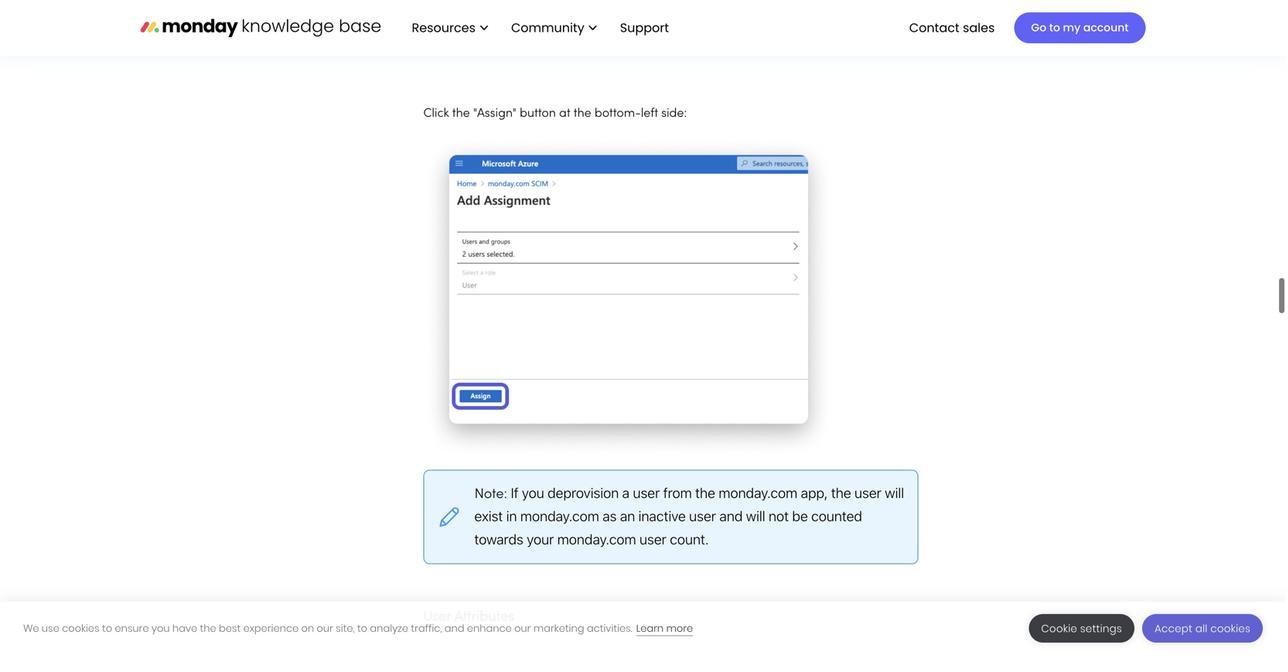 Task type: vqa. For each thing, say whether or not it's contained in the screenshot.
The Table view gives you the option to see a filtered view of the main table of your board. For instance, you can filter by person, status, column, or group. This can help hide certain information that is not relevant for your needs at moment's glance. Here, we have the Table View filter set to person, where we can view one person's activities from the board:
no



Task type: locate. For each thing, give the bounding box(es) containing it.
1 our from the left
[[317, 622, 333, 636]]

0 vertical spatial you
[[522, 438, 544, 455]]

1 horizontal spatial cookies
[[1211, 622, 1251, 636]]

dialog
[[0, 602, 1287, 655]]

0 vertical spatial will
[[885, 438, 904, 455]]

inactive
[[639, 461, 686, 478]]

and right traffic,
[[445, 622, 465, 636]]

our
[[317, 622, 333, 636], [515, 622, 531, 636]]

the right at
[[574, 62, 592, 73]]

attributes
[[455, 564, 514, 577]]

and inside if you deprovision a user from the monday.com app, the user will exist in monday.com as an inactive user and will not be counted towards your monday.com user count.
[[720, 461, 743, 478]]

accept
[[1155, 622, 1193, 636]]

settings
[[1081, 622, 1123, 636]]

best
[[219, 622, 241, 636]]

button
[[520, 62, 556, 73]]

contact sales link
[[902, 15, 1003, 41]]

not
[[769, 461, 789, 478]]

user
[[633, 438, 660, 455], [855, 438, 882, 455], [689, 461, 716, 478], [640, 485, 667, 501], [649, 611, 672, 622]]

0 vertical spatial and
[[720, 461, 743, 478]]

the up counted
[[832, 438, 851, 455]]

cookies right use
[[62, 622, 99, 636]]

2 cookies from the left
[[1211, 622, 1251, 636]]

0 horizontal spatial you
[[152, 622, 170, 636]]

monday.com
[[719, 438, 798, 455], [521, 461, 599, 478], [558, 485, 636, 501]]

1 horizontal spatial you
[[522, 438, 544, 455]]

click
[[424, 62, 449, 73]]

the inside dialog
[[200, 622, 216, 636]]

list containing resources
[[396, 0, 682, 56]]

monday.com down as
[[558, 485, 636, 501]]

the
[[452, 62, 470, 73], [574, 62, 592, 73], [696, 438, 716, 455], [832, 438, 851, 455], [200, 622, 216, 636]]

go
[[1032, 20, 1047, 35]]

1 horizontal spatial will
[[885, 438, 904, 455]]

attributes:
[[675, 611, 731, 622]]

0 horizontal spatial cookies
[[62, 622, 99, 636]]

you right if
[[522, 438, 544, 455]]

in
[[506, 461, 517, 478]]

cookies inside accept all cookies button
[[1211, 622, 1251, 636]]

more
[[667, 622, 693, 636]]

1 vertical spatial monday.com
[[521, 461, 599, 478]]

deprovision
[[548, 438, 619, 455]]

to
[[1050, 20, 1061, 35], [102, 622, 112, 636], [357, 622, 368, 636]]

monday.com logo image
[[140, 11, 381, 44]]

to right go
[[1050, 20, 1061, 35]]

cookies
[[62, 622, 99, 636], [1211, 622, 1251, 636]]

be
[[793, 461, 808, 478]]

will
[[885, 438, 904, 455], [746, 461, 766, 478]]

and left not
[[720, 461, 743, 478]]

1 horizontal spatial and
[[720, 461, 743, 478]]

resources link
[[404, 15, 496, 41]]

cookie settings button
[[1029, 614, 1135, 643]]

analyze
[[370, 622, 408, 636]]

to right site,
[[357, 622, 368, 636]]

ensure
[[115, 622, 149, 636]]

go to my account
[[1032, 20, 1129, 35]]

counted
[[812, 461, 863, 478]]

0 horizontal spatial our
[[317, 622, 333, 636]]

a
[[622, 438, 630, 455]]

1 vertical spatial will
[[746, 461, 766, 478]]

you left have
[[152, 622, 170, 636]]

cookies for all
[[1211, 622, 1251, 636]]

accept all cookies button
[[1143, 614, 1263, 643]]

experience
[[243, 622, 299, 636]]

our right are at bottom left
[[515, 622, 531, 636]]

towards
[[475, 485, 524, 501]]

note:
[[475, 442, 511, 455]]

user attributes
[[424, 564, 514, 577]]

and
[[720, 461, 743, 478], [445, 622, 465, 636]]

to inside main element
[[1050, 20, 1061, 35]]

have
[[172, 622, 197, 636]]

click the " assign" button at the bottom-left side:
[[424, 62, 687, 73]]

we
[[23, 622, 39, 636]]

2 horizontal spatial to
[[1050, 20, 1061, 35]]

site,
[[336, 622, 355, 636]]

cookies right all
[[1211, 622, 1251, 636]]

user up counted
[[855, 438, 882, 455]]

monday.com up not
[[719, 438, 798, 455]]

user up count.
[[689, 461, 716, 478]]

the left best
[[200, 622, 216, 636]]

assign"
[[477, 62, 517, 73]]

mapping
[[594, 611, 645, 622]]

user right mapping in the bottom of the page
[[649, 611, 672, 622]]

2 vertical spatial monday.com
[[558, 485, 636, 501]]

you
[[522, 438, 544, 455], [152, 622, 170, 636]]

you inside if you deprovision a user from the monday.com app, the user will exist in monday.com as an inactive user and will not be counted towards your monday.com user count.
[[522, 438, 544, 455]]

0 horizontal spatial and
[[445, 622, 465, 636]]

count.
[[670, 485, 709, 501]]

all
[[1196, 622, 1208, 636]]

user
[[424, 564, 452, 577]]

1 cookies from the left
[[62, 622, 99, 636]]

support link
[[613, 15, 682, 41], [620, 19, 674, 36]]

monday.com up your at left
[[521, 461, 599, 478]]

our right on
[[317, 622, 333, 636]]

learn
[[637, 622, 664, 636]]

list
[[396, 0, 682, 56]]

1 horizontal spatial our
[[515, 622, 531, 636]]

to left ensure
[[102, 622, 112, 636]]

user down inactive
[[640, 485, 667, 501]]

are
[[492, 611, 511, 622]]

these fields are supported for mapping user attributes:
[[424, 611, 731, 622]]



Task type: describe. For each thing, give the bounding box(es) containing it.
as
[[603, 461, 617, 478]]

user right a
[[633, 438, 660, 455]]

at
[[559, 62, 571, 73]]

use
[[42, 622, 59, 636]]

community link
[[504, 15, 605, 41]]

account
[[1084, 20, 1129, 35]]

enhance
[[467, 622, 512, 636]]

cookie
[[1042, 622, 1078, 636]]

dialog containing cookie settings
[[0, 602, 1287, 655]]

left
[[641, 62, 658, 73]]

your
[[527, 485, 554, 501]]

side:
[[662, 62, 687, 73]]

main element
[[396, 0, 1146, 56]]

on
[[301, 622, 314, 636]]

community
[[511, 19, 585, 36]]

resources
[[412, 19, 476, 36]]

fields
[[460, 611, 489, 622]]

contact
[[910, 19, 960, 36]]

sales
[[963, 19, 995, 36]]

traffic,
[[411, 622, 442, 636]]

an
[[620, 461, 635, 478]]

0 vertical spatial monday.com
[[719, 438, 798, 455]]

2 our from the left
[[515, 622, 531, 636]]

"
[[473, 62, 477, 73]]

cookies for use
[[62, 622, 99, 636]]

group_9__27_.png image
[[424, 91, 834, 411]]

support
[[620, 19, 669, 36]]

1 vertical spatial and
[[445, 622, 465, 636]]

from
[[664, 438, 692, 455]]

1 vertical spatial you
[[152, 622, 170, 636]]

my
[[1063, 20, 1081, 35]]

learn more link
[[637, 622, 693, 636]]

1 horizontal spatial to
[[357, 622, 368, 636]]

we use cookies to ensure you have the best experience on our site, to analyze traffic, and enhance our marketing activities. learn more
[[23, 622, 693, 636]]

if you deprovision a user from the monday.com app, the user will exist in monday.com as an inactive user and will not be counted towards your monday.com user count.
[[475, 438, 904, 501]]

if
[[511, 438, 519, 455]]

bottom-
[[595, 62, 641, 73]]

cookie settings
[[1042, 622, 1123, 636]]

0 horizontal spatial to
[[102, 622, 112, 636]]

these
[[424, 611, 457, 622]]

go to my account link
[[1015, 12, 1146, 43]]

marketing
[[534, 622, 584, 636]]

0 horizontal spatial will
[[746, 461, 766, 478]]

supported
[[515, 611, 572, 622]]

for
[[575, 611, 591, 622]]

app,
[[801, 438, 828, 455]]

the right from
[[696, 438, 716, 455]]

activities.
[[587, 622, 633, 636]]

the left " at the top
[[452, 62, 470, 73]]

exist
[[475, 461, 503, 478]]

contact sales
[[910, 19, 995, 36]]

accept all cookies
[[1155, 622, 1251, 636]]



